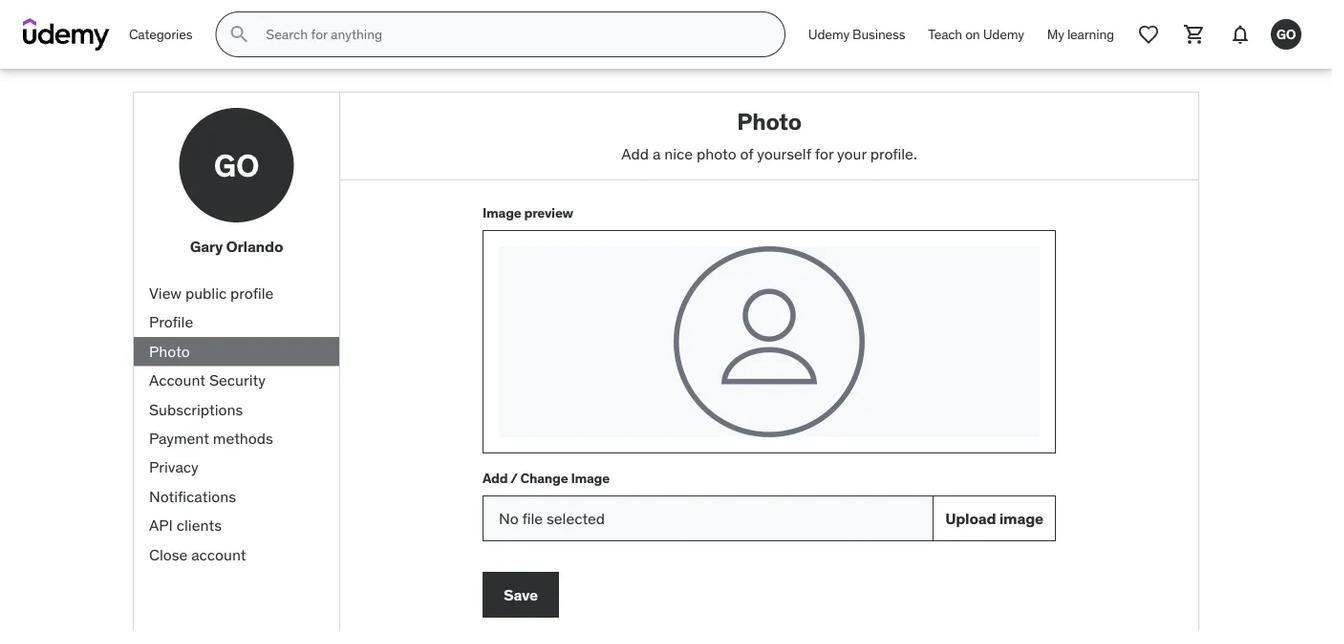 Task type: vqa. For each thing, say whether or not it's contained in the screenshot.
applications.
no



Task type: describe. For each thing, give the bounding box(es) containing it.
photo inside photo add a nice photo of yourself for your profile.
[[737, 107, 802, 136]]

my
[[1047, 26, 1064, 43]]

clients
[[177, 516, 222, 536]]

upload
[[945, 509, 996, 529]]

file
[[522, 509, 543, 528]]

categories button
[[118, 11, 204, 57]]

image preview
[[483, 204, 573, 222]]

0 horizontal spatial add
[[483, 470, 508, 487]]

view public profile profile photo account security subscriptions payment methods privacy notifications api clients close account
[[149, 284, 274, 565]]

for
[[815, 144, 834, 163]]

a
[[653, 144, 661, 163]]

my learning
[[1047, 26, 1114, 43]]

submit search image
[[228, 23, 251, 46]]

preview
[[524, 204, 573, 222]]

udemy business link
[[797, 11, 917, 57]]

account
[[191, 545, 246, 565]]

privacy
[[149, 458, 199, 477]]

1 vertical spatial go
[[214, 146, 259, 184]]

upload image
[[945, 509, 1044, 529]]

privacy link
[[134, 454, 339, 483]]

account security link
[[134, 366, 339, 395]]

gary orlando
[[190, 237, 283, 257]]

view public profile link
[[134, 279, 339, 308]]

shopping cart with 0 items image
[[1183, 23, 1206, 46]]

public
[[185, 284, 227, 303]]

notifications
[[149, 487, 236, 506]]

photo add a nice photo of yourself for your profile.
[[621, 107, 917, 163]]

notifications link
[[134, 483, 339, 512]]

photo link
[[134, 337, 339, 366]]

profile
[[149, 313, 193, 332]]

gary
[[190, 237, 223, 257]]

Search for anything text field
[[262, 18, 762, 51]]

nice
[[664, 144, 693, 163]]

orlando
[[226, 237, 283, 257]]

add / change image
[[483, 470, 610, 487]]

no
[[499, 509, 519, 528]]

api clients link
[[134, 512, 339, 541]]

profile.
[[870, 144, 917, 163]]

view
[[149, 284, 182, 303]]

categories
[[129, 26, 192, 43]]

/
[[510, 470, 518, 487]]

on
[[965, 26, 980, 43]]

profile link
[[134, 308, 339, 337]]

wishlist image
[[1137, 23, 1160, 46]]



Task type: locate. For each thing, give the bounding box(es) containing it.
close
[[149, 545, 188, 565]]

security
[[209, 371, 266, 390]]

image
[[999, 509, 1044, 529]]

add left a
[[621, 144, 649, 163]]

1 horizontal spatial udemy
[[983, 26, 1024, 43]]

0 vertical spatial photo
[[737, 107, 802, 136]]

go up the gary orlando
[[214, 146, 259, 184]]

0 vertical spatial go
[[1276, 25, 1296, 43]]

your
[[837, 144, 867, 163]]

teach on udemy link
[[917, 11, 1036, 57]]

save button
[[483, 573, 559, 618]]

1 horizontal spatial photo
[[737, 107, 802, 136]]

payment methods link
[[134, 424, 339, 454]]

photo up 'yourself'
[[737, 107, 802, 136]]

go link
[[1263, 11, 1309, 57]]

selected
[[547, 509, 605, 528]]

learning
[[1067, 26, 1114, 43]]

of
[[740, 144, 753, 163]]

notifications image
[[1229, 23, 1252, 46]]

image left preview
[[483, 204, 521, 222]]

1 udemy from the left
[[808, 26, 850, 43]]

save
[[504, 585, 538, 605]]

1 horizontal spatial add
[[621, 144, 649, 163]]

payment
[[149, 429, 209, 448]]

yourself
[[757, 144, 811, 163]]

photo inside view public profile profile photo account security subscriptions payment methods privacy notifications api clients close account
[[149, 342, 190, 361]]

0 horizontal spatial udemy
[[808, 26, 850, 43]]

go
[[1276, 25, 1296, 43], [214, 146, 259, 184]]

profile
[[230, 284, 274, 303]]

udemy
[[808, 26, 850, 43], [983, 26, 1024, 43]]

1 vertical spatial photo
[[149, 342, 190, 361]]

go right the notifications image
[[1276, 25, 1296, 43]]

0 horizontal spatial go
[[214, 146, 259, 184]]

change
[[520, 470, 568, 487]]

no file selected
[[499, 509, 605, 528]]

udemy image
[[23, 18, 110, 51]]

udemy left business
[[808, 26, 850, 43]]

0 vertical spatial add
[[621, 144, 649, 163]]

0 vertical spatial image
[[483, 204, 521, 222]]

1 horizontal spatial image
[[571, 470, 610, 487]]

photo down the profile
[[149, 342, 190, 361]]

photo
[[697, 144, 736, 163]]

teach on udemy
[[928, 26, 1024, 43]]

subscriptions link
[[134, 395, 339, 424]]

add
[[621, 144, 649, 163], [483, 470, 508, 487]]

photo
[[737, 107, 802, 136], [149, 342, 190, 361]]

udemy business
[[808, 26, 905, 43]]

0 horizontal spatial photo
[[149, 342, 190, 361]]

add inside photo add a nice photo of yourself for your profile.
[[621, 144, 649, 163]]

my learning link
[[1036, 11, 1126, 57]]

subscriptions
[[149, 400, 243, 419]]

udemy right on
[[983, 26, 1024, 43]]

close account link
[[134, 541, 339, 570]]

add left the /
[[483, 470, 508, 487]]

1 horizontal spatial go
[[1276, 25, 1296, 43]]

image up selected
[[571, 470, 610, 487]]

udemy inside "link"
[[983, 26, 1024, 43]]

teach
[[928, 26, 962, 43]]

0 horizontal spatial image
[[483, 204, 521, 222]]

1 vertical spatial add
[[483, 470, 508, 487]]

methods
[[213, 429, 273, 448]]

api
[[149, 516, 173, 536]]

2 udemy from the left
[[983, 26, 1024, 43]]

business
[[853, 26, 905, 43]]

account
[[149, 371, 206, 390]]

image
[[483, 204, 521, 222], [571, 470, 610, 487]]

1 vertical spatial image
[[571, 470, 610, 487]]



